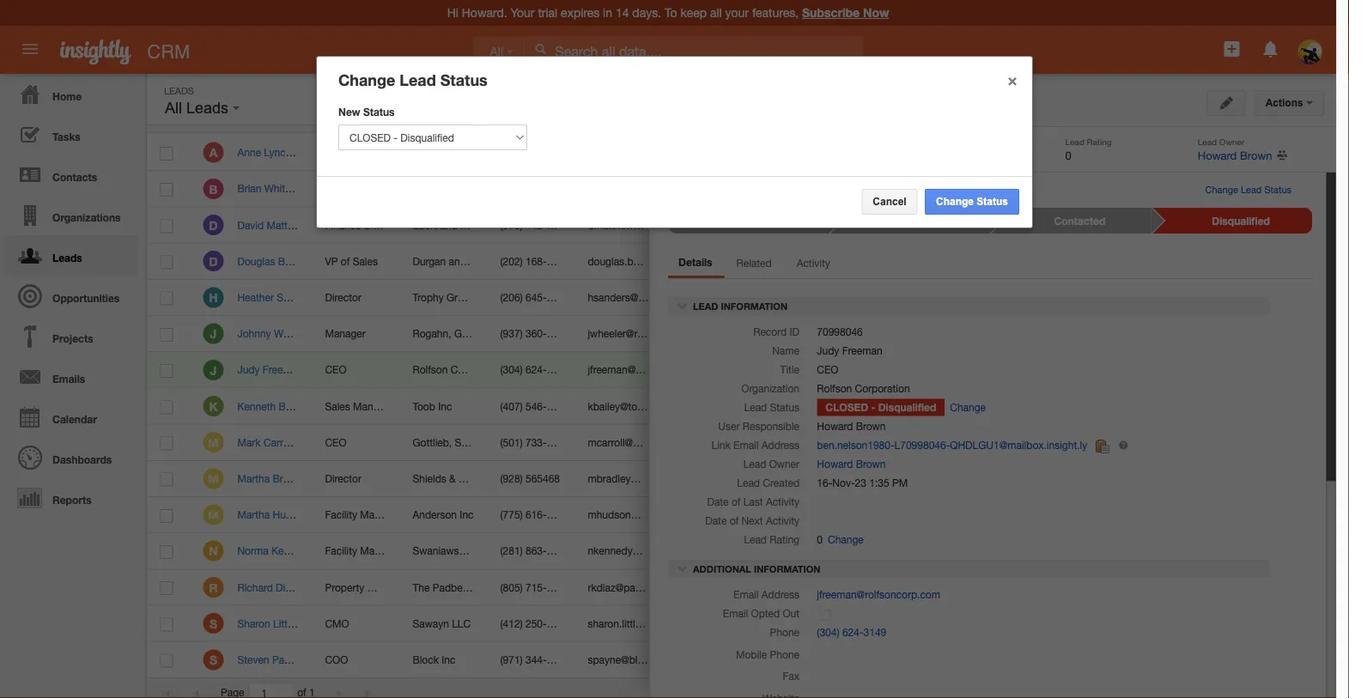 Task type: locate. For each thing, give the bounding box(es) containing it.
1 vp of sales from the top
[[325, 146, 378, 159]]

freeman
[[843, 345, 883, 357], [263, 364, 303, 376]]

4 open - notcontacted from the top
[[676, 473, 779, 485]]

nov- inside k row
[[779, 400, 801, 412]]

norma
[[237, 545, 269, 557]]

1 vertical spatial rolfson
[[817, 383, 852, 395]]

4 notcontacted from the top
[[714, 328, 779, 340]]

0 horizontal spatial title
[[325, 111, 346, 123]]

follow image for douglas.baker@durganandsons.com
[[1001, 254, 1018, 270]]

8 16-nov-23 1:35 pm cell from the top
[[750, 461, 900, 497]]

Search all data.... text field
[[525, 36, 864, 67]]

16- down 'last'
[[763, 509, 779, 521]]

23 inside r row
[[801, 582, 813, 594]]

1 closed - disqualified cell from the top
[[662, 352, 780, 389]]

leads up a link
[[186, 99, 229, 117]]

contacts
[[52, 171, 97, 183]]

0 vertical spatial vp of sales
[[325, 146, 378, 159]]

(928) 565468
[[500, 473, 560, 485]]

of left 'last'
[[732, 496, 741, 508]]

16- for mhudson@andersoninc.com
[[763, 509, 779, 521]]

date left 'last'
[[707, 496, 729, 508]]

change link up jfreeman@rolfsoncorp.com link
[[823, 532, 864, 549]]

nov- up activity link
[[779, 219, 801, 231]]

m row
[[147, 425, 1074, 461], [147, 461, 1074, 497], [147, 497, 1074, 534]]

opportunities link
[[4, 276, 137, 316]]

1 director cell from the top
[[312, 280, 400, 316]]

624-
[[526, 364, 547, 376], [843, 627, 864, 639]]

notcontacted up "mobile"
[[714, 618, 779, 630]]

email for address
[[734, 589, 759, 601]]

nov- for sharon.little@sawayn.com
[[779, 618, 801, 630]]

vp of sales down new status
[[325, 146, 378, 159]]

swaniawski llc cell
[[400, 534, 489, 570]]

0 vertical spatial owner
[[1220, 137, 1245, 146]]

and right ebert
[[440, 219, 458, 231]]

open - notcontacted cell for mhudson@andersoninc.com
[[662, 497, 779, 534]]

nov- right related
[[779, 255, 801, 267]]

llc inside n row
[[470, 545, 489, 557]]

None checkbox
[[160, 109, 173, 123], [160, 183, 173, 197], [160, 256, 173, 269], [160, 292, 173, 306], [160, 328, 173, 342], [160, 437, 173, 451], [160, 473, 173, 487], [160, 509, 173, 523], [160, 582, 173, 596], [160, 618, 173, 632], [160, 109, 173, 123], [160, 183, 173, 197], [160, 256, 173, 269], [160, 292, 173, 306], [160, 328, 173, 342], [160, 437, 173, 451], [160, 473, 173, 487], [160, 509, 173, 523], [160, 582, 173, 596], [160, 618, 173, 632]]

1 facility manager from the top
[[325, 509, 401, 521]]

lead for lead owner howard brown
[[1198, 137, 1217, 146]]

0 vertical spatial import
[[1100, 201, 1130, 213]]

projects link
[[4, 316, 137, 357]]

1 facility manager cell from the top
[[312, 497, 401, 534]]

(406) 653-3860 cell
[[487, 135, 575, 171]]

howard
[[1198, 149, 1237, 162], [914, 183, 950, 195], [914, 219, 950, 231], [914, 291, 950, 304], [914, 400, 950, 412], [817, 421, 853, 433], [914, 436, 950, 449], [817, 458, 853, 471], [914, 582, 950, 594]]

rolfson corporation cell
[[400, 352, 506, 389]]

import up export
[[1100, 201, 1130, 213]]

9 16-nov-23 1:35 pm cell from the top
[[750, 497, 900, 534]]

1 vertical spatial inc
[[460, 509, 474, 521]]

lead for lead rating 0
[[1066, 137, 1085, 146]]

open for mhudson@andersoninc.com
[[676, 509, 704, 521]]

1 vertical spatial j link
[[203, 360, 224, 380]]

status inside button
[[977, 196, 1009, 208]]

nkennedy@swaniawskillc.com cell
[[575, 534, 727, 570]]

0 horizontal spatial judy
[[237, 364, 260, 376]]

sons for ebert
[[461, 219, 484, 231]]

23 for spayne@blockinc.com
[[801, 654, 813, 666]]

1 facility from the top
[[325, 509, 357, 521]]

pm for hsanders@trophygroup.com
[[839, 291, 854, 304]]

closed inside j row
[[676, 364, 717, 376]]

information down the lead rating
[[754, 563, 821, 575]]

- down rolfson corporation
[[872, 402, 876, 414]]

tasks
[[52, 131, 81, 143]]

rating up import leads link
[[1087, 137, 1112, 146]]

0
[[1066, 149, 1072, 162], [817, 534, 823, 546]]

2 vertical spatial llc
[[452, 618, 471, 630]]

0 vertical spatial vp
[[325, 146, 338, 159]]

nov- up name
[[779, 328, 801, 340]]

property
[[325, 582, 364, 594]]

freeman down 70998046 in the top of the page
[[843, 345, 883, 357]]

8 open - notcontacted cell from the top
[[662, 534, 779, 570]]

subscribe
[[802, 6, 860, 20]]

open up spayne@blockinc.com
[[676, 618, 704, 630]]

733-
[[526, 436, 547, 449]]

of inside d 'row'
[[341, 255, 350, 267]]

6 open from the top
[[676, 473, 704, 485]]

10 notcontacted from the top
[[714, 654, 779, 666]]

lead for lead information
[[693, 301, 719, 312]]

activity down created
[[766, 496, 800, 508]]

2 vertical spatial inc
[[442, 654, 456, 666]]

s row
[[147, 606, 1074, 642], [147, 642, 1074, 679]]

1 horizontal spatial change link
[[945, 399, 986, 416]]

0 vertical spatial j
[[210, 327, 217, 341]]

12 16-nov-23 1:35 pm cell from the top
[[750, 606, 900, 642]]

disqualified inside r row
[[727, 582, 780, 594]]

(281) 863-2433 cell
[[487, 534, 575, 570]]

open - notcontacted up lead information at the right
[[676, 255, 779, 267]]

actions
[[1266, 97, 1307, 109]]

0 vertical spatial s link
[[203, 614, 224, 634]]

0 horizontal spatial change link
[[823, 532, 864, 549]]

1 vertical spatial facility
[[325, 545, 357, 557]]

open inside j row
[[676, 328, 704, 340]]

6 open - notcontacted cell from the top
[[662, 461, 779, 497]]

closed - disqualified up organization
[[676, 364, 780, 376]]

16- inside n row
[[763, 545, 779, 557]]

sales manager
[[325, 400, 394, 412]]

owner for lead owner
[[770, 458, 800, 471]]

new
[[1217, 93, 1238, 104], [339, 106, 360, 118]]

9 notcontacted from the top
[[714, 618, 779, 630]]

open - notcontacted cell for dmatthews@ebertandsons.com
[[662, 207, 779, 244]]

navigation
[[0, 74, 137, 518]]

details link
[[668, 252, 723, 276]]

16-nov-23 1:35 pm for douglas.baker@durganandsons.com
[[763, 255, 854, 267]]

opted
[[751, 608, 780, 620]]

cancel button
[[862, 189, 918, 215]]

bradley
[[273, 473, 308, 485]]

brown inside r row
[[953, 582, 982, 594]]

director cell for h
[[312, 280, 400, 316]]

howard brown link for m
[[914, 436, 982, 449]]

16-nov-23 1:35 pm cell for rkdiaz@padbergh.com
[[750, 570, 900, 606]]

howard inside k row
[[914, 400, 950, 412]]

1 vertical spatial llc
[[470, 545, 489, 557]]

howard brown link inside d 'row'
[[914, 219, 982, 231]]

0 horizontal spatial change lead status
[[339, 70, 488, 89]]

llc
[[479, 146, 498, 159], [470, 545, 489, 557], [452, 618, 471, 630]]

ceo cell up sales manager
[[312, 352, 400, 389]]

7 open - notcontacted from the top
[[676, 618, 779, 630]]

howard brown link for r
[[914, 582, 982, 594]]

0 horizontal spatial rating
[[770, 534, 800, 546]]

1 vertical spatial sales
[[353, 255, 378, 267]]

jwheeler@rgf.com open - notcontacted
[[588, 328, 779, 340]]

- for rkdiaz@padbergh.com
[[720, 582, 724, 594]]

2 m link from the top
[[203, 469, 224, 489]]

rolfson inside j row
[[413, 364, 448, 376]]

5 column header from the left
[[987, 101, 1030, 133]]

facility inside n row
[[325, 545, 357, 557]]

m for martha hudson
[[208, 508, 219, 522]]

m left mark
[[208, 436, 219, 450]]

2 director cell from the top
[[312, 461, 400, 497]]

j down h
[[210, 327, 217, 341]]

open inside h row
[[676, 291, 704, 304]]

2433
[[547, 545, 570, 557]]

open - notcontacted for nkennedy@swaniawskillc.com
[[676, 545, 779, 557]]

notcontacted down user responsible
[[714, 436, 779, 449]]

3 16-nov-23 1:35 pm cell from the top
[[750, 280, 900, 316]]

1 vertical spatial owner
[[770, 458, 800, 471]]

23 for dmatthews@ebertandsons.com
[[801, 219, 813, 231]]

16- up 'additional information'
[[763, 545, 779, 557]]

(937) 360-8462 cell
[[487, 316, 575, 352]]

manager inside k row
[[353, 400, 394, 412]]

(206) 645-7995 cell
[[487, 280, 575, 316]]

llc inside s row
[[452, 618, 471, 630]]

and inside cell
[[440, 219, 458, 231]]

change up the contact
[[936, 196, 974, 208]]

j row
[[147, 316, 1074, 352], [147, 352, 1074, 389]]

0 vertical spatial rating
[[1087, 137, 1112, 146]]

reports link
[[4, 478, 137, 518]]

ceo for j
[[325, 364, 347, 376]]

0 vertical spatial all
[[490, 45, 504, 58]]

director inside the finance director cell
[[364, 219, 401, 231]]

9 open - notcontacted cell from the top
[[662, 606, 779, 642]]

n link
[[203, 541, 224, 562]]

m
[[208, 436, 219, 450], [208, 472, 219, 486], [208, 508, 219, 522]]

howard brown inside r row
[[914, 582, 982, 594]]

nov- inside n row
[[779, 545, 801, 557]]

open for dmatthews@ebertandsons.com
[[676, 219, 704, 231]]

4 follow image from the top
[[1001, 508, 1018, 524]]

1 vertical spatial vp of sales cell
[[312, 244, 400, 280]]

follow image for kbailey@toobinc.com
[[1001, 399, 1018, 415]]

nov- up out
[[779, 582, 801, 594]]

1 s row from the top
[[147, 606, 1074, 642]]

1 vertical spatial j
[[210, 363, 217, 377]]

3 open - notcontacted cell from the top
[[662, 280, 779, 316]]

owner
[[1220, 137, 1245, 146], [770, 458, 800, 471]]

finance director cell
[[312, 207, 401, 244]]

nov- for douglas.baker@durganandsons.com
[[779, 255, 801, 267]]

3 m link from the top
[[203, 505, 224, 525]]

director cell for m
[[312, 461, 400, 497]]

howard brown inside k row
[[914, 400, 982, 412]]

howard for h
[[914, 291, 950, 304]]

r link
[[203, 577, 224, 598]]

2 j link from the top
[[203, 360, 224, 380]]

(937) 360-8462
[[500, 328, 570, 340]]

3 closed - disqualified cell from the top
[[662, 570, 780, 606]]

1 follow image from the top
[[1001, 145, 1018, 162]]

ben.nelson1980-l70998046-qhdlgu1@mailbox.insight.ly link
[[817, 440, 1088, 452]]

1 vertical spatial email
[[734, 589, 759, 601]]

owner for lead owner howard brown
[[1220, 137, 1245, 146]]

open down dmatthews@ebertandsons.com
[[676, 255, 704, 267]]

inc inside s row
[[442, 654, 456, 666]]

all link
[[473, 36, 525, 67]]

manager inside n row
[[360, 545, 401, 557]]

owner inside lead owner howard brown
[[1220, 137, 1245, 146]]

d row
[[147, 207, 1074, 244], [147, 244, 1074, 280]]

manager left the
[[367, 582, 408, 594]]

1 open from the top
[[676, 219, 704, 231]]

sales for a
[[353, 146, 378, 159]]

0 vertical spatial sons
[[461, 219, 484, 231]]

1:35 inside n row
[[816, 545, 836, 557]]

1 vp from the top
[[325, 146, 338, 159]]

2 m from the top
[[208, 472, 219, 486]]

10 open from the top
[[676, 654, 704, 666]]

nov- down organization
[[779, 400, 801, 412]]

trophy group cell
[[400, 280, 487, 316]]

facility inside m row
[[325, 509, 357, 521]]

1 vertical spatial s
[[210, 653, 217, 667]]

1 vp of sales cell from the top
[[312, 135, 400, 171]]

ceo down 70998046 in the top of the page
[[817, 364, 839, 376]]

little
[[273, 618, 296, 630]]

attempted
[[872, 215, 924, 227]]

follow image inside r row
[[1001, 580, 1018, 597]]

all
[[490, 45, 504, 58], [165, 99, 182, 117]]

director cell
[[312, 280, 400, 316], [312, 461, 400, 497]]

information for email address
[[754, 563, 821, 575]]

16- for sharon.little@sawayn.com
[[763, 618, 779, 630]]

cell
[[575, 135, 662, 171], [662, 135, 750, 171], [750, 135, 900, 171], [900, 135, 988, 171], [312, 171, 400, 207], [400, 171, 487, 207], [487, 171, 575, 207], [575, 171, 662, 207], [662, 171, 750, 207], [750, 171, 900, 207], [1031, 171, 1074, 207], [900, 244, 988, 280], [1031, 244, 1074, 280], [900, 316, 988, 352], [1031, 316, 1074, 352], [147, 352, 190, 389], [900, 352, 988, 389], [1031, 352, 1074, 389], [1031, 389, 1074, 425], [900, 461, 988, 497], [1031, 461, 1074, 497], [900, 497, 988, 534], [1031, 497, 1074, 534], [900, 534, 988, 570], [900, 606, 988, 642], [1031, 606, 1074, 642], [900, 642, 988, 679], [1031, 642, 1074, 679]]

2 vp of sales from the top
[[325, 255, 378, 267]]

sales right the bailey
[[325, 400, 350, 412]]

5 open - notcontacted cell from the top
[[662, 425, 779, 461]]

0 vertical spatial director cell
[[312, 280, 400, 316]]

email address
[[734, 589, 800, 601]]

closed for j
[[676, 364, 717, 376]]

j link for johnny wheeler
[[203, 324, 224, 344]]

m link for martha bradley
[[203, 469, 224, 489]]

23 for mcarroll@gsd.com
[[801, 436, 813, 449]]

facility right hudson
[[325, 509, 357, 521]]

0 vertical spatial 3149
[[547, 364, 570, 376]]

notcontacted up related
[[714, 219, 779, 231]]

disqualified up user responsible
[[727, 400, 780, 412]]

llc inside a row
[[479, 146, 498, 159]]

blanda
[[443, 146, 476, 159]]

- inside k row
[[720, 400, 724, 412]]

judy down 70998046 in the top of the page
[[817, 345, 840, 357]]

mhudson@andersoninc.com
[[588, 509, 719, 521]]

closed inside k row
[[676, 400, 717, 412]]

export
[[1100, 225, 1130, 237]]

howard brown inside b row
[[914, 183, 982, 195]]

open down sharon.little@sawayn.com
[[676, 654, 704, 666]]

2 d link from the top
[[203, 251, 224, 272]]

vp of sales
[[325, 146, 378, 159], [325, 255, 378, 267]]

and right durgan
[[449, 255, 466, 267]]

block inc
[[413, 654, 456, 666]]

715-
[[526, 582, 547, 594]]

0 vertical spatial 0
[[1066, 149, 1072, 162]]

closed - disqualified cell for r
[[662, 570, 780, 606]]

- for sharon.little@sawayn.com
[[707, 618, 711, 630]]

address up lead owner
[[762, 440, 800, 452]]

0 vertical spatial j link
[[203, 324, 224, 344]]

0 horizontal spatial corporation
[[451, 364, 506, 376]]

brown inside lead owner howard brown
[[1241, 149, 1273, 162]]

howard inside b row
[[914, 183, 950, 195]]

facility manager inside n row
[[325, 545, 401, 557]]

nov- down email address
[[779, 618, 801, 630]]

1 vertical spatial sons
[[469, 255, 493, 267]]

follow image
[[831, 98, 847, 114], [1001, 182, 1018, 198], [1001, 290, 1018, 307], [1001, 327, 1018, 343], [1001, 363, 1018, 379], [1001, 399, 1018, 415], [1001, 435, 1018, 452], [1001, 472, 1018, 488], [1001, 544, 1018, 560], [1001, 580, 1018, 597], [1001, 653, 1018, 669]]

corporation inside j row
[[451, 364, 506, 376]]

corporation
[[451, 364, 506, 376], [855, 383, 910, 395]]

nov- inside r row
[[779, 582, 801, 594]]

vp of sales cell
[[312, 135, 400, 171], [312, 244, 400, 280]]

2 follow image from the top
[[1001, 218, 1018, 234]]

block inc cell
[[400, 642, 487, 679]]

vp of sales for a
[[325, 146, 378, 159]]

7 16-nov-23 1:35 pm cell from the top
[[750, 425, 900, 461]]

8 open - notcontacted from the top
[[676, 654, 779, 666]]

2 d from the top
[[209, 254, 218, 269]]

1 vertical spatial address
[[762, 589, 800, 601]]

leads all leads
[[164, 85, 233, 117]]

follow image inside h row
[[1001, 290, 1018, 307]]

pm inside k row
[[839, 400, 854, 412]]

rolfson corporation
[[817, 383, 910, 395]]

16- left activity link
[[763, 255, 779, 267]]

16-nov-23 1:35 pm cell
[[750, 207, 900, 244], [750, 244, 900, 280], [750, 280, 900, 316], [750, 316, 900, 352], [750, 352, 900, 389], [750, 389, 900, 425], [750, 425, 900, 461], [750, 461, 900, 497], [750, 497, 900, 534], [750, 534, 900, 570], [750, 570, 900, 606], [750, 606, 900, 642], [750, 642, 900, 679]]

of inside a row
[[341, 146, 350, 159]]

owner down new lead link
[[1220, 137, 1245, 146]]

inc inside cell
[[460, 509, 474, 521]]

0 vertical spatial 624-
[[526, 364, 547, 376]]

0 horizontal spatial freeman
[[263, 364, 303, 376]]

(412)
[[500, 618, 523, 630]]

howard brown for m
[[914, 436, 982, 449]]

follow image
[[1001, 145, 1018, 162], [1001, 218, 1018, 234], [1001, 254, 1018, 270], [1001, 508, 1018, 524], [1001, 617, 1018, 633]]

notcontacted for mhudson@andersoninc.com
[[714, 509, 779, 521]]

facility manager inside m row
[[325, 509, 401, 521]]

kbailey@toobinc.com cell
[[575, 389, 686, 425]]

s link
[[203, 614, 224, 634], [203, 650, 224, 670]]

j link down h
[[203, 324, 224, 344]]

1 m row from the top
[[147, 425, 1074, 461]]

facility manager cell
[[312, 497, 401, 534], [312, 534, 401, 570]]

closed inside r row
[[676, 582, 717, 594]]

×
[[1008, 69, 1018, 89]]

open - notcontacted cell for spayne@blockinc.com
[[662, 642, 779, 679]]

3 m from the top
[[208, 508, 219, 522]]

16- for jwheeler@rgf.com
[[763, 328, 779, 340]]

howard brown link inside h row
[[914, 291, 982, 304]]

(304) 624-3149 link
[[817, 627, 887, 639]]

1 16-nov-23 1:35 pm cell from the top
[[750, 207, 900, 244]]

d row up 3484
[[147, 207, 1074, 244]]

open - notcontacted cell for mcarroll@gsd.com
[[662, 425, 779, 461]]

16- for mbradley@shieldsgigot.com
[[763, 473, 779, 485]]

d
[[209, 218, 218, 232], [209, 254, 218, 269]]

- down additional
[[720, 582, 724, 594]]

1 vertical spatial title
[[781, 364, 800, 376]]

1 vertical spatial jfreeman@rolfsoncorp.com
[[817, 589, 941, 601]]

- left email opted out
[[707, 618, 711, 630]]

notcontacted up lead information at the right
[[714, 255, 779, 267]]

0 vertical spatial freeman
[[843, 345, 883, 357]]

2 vp from the top
[[325, 255, 338, 267]]

16-nov-23 1:35 pm inside h row
[[763, 291, 854, 304]]

16- inside h row
[[763, 291, 779, 304]]

row group containing a
[[147, 135, 1074, 679]]

16- up organization
[[763, 364, 779, 376]]

2 ceo cell from the top
[[312, 425, 400, 461]]

open left link
[[676, 436, 704, 449]]

howard brown for r
[[914, 582, 982, 594]]

16- down opted
[[763, 654, 779, 666]]

open - notcontacted cell
[[662, 207, 779, 244], [662, 244, 779, 280], [662, 280, 779, 316], [662, 316, 779, 352], [662, 425, 779, 461], [662, 461, 779, 497], [662, 497, 779, 534], [662, 534, 779, 570], [662, 606, 779, 642], [662, 642, 779, 679]]

1 vertical spatial director cell
[[312, 461, 400, 497]]

0 vertical spatial facility manager
[[325, 509, 401, 521]]

sales down new status
[[353, 146, 378, 159]]

16- for rkdiaz@padbergh.com
[[763, 582, 779, 594]]

now
[[863, 6, 890, 20]]

2 open from the top
[[676, 255, 704, 267]]

2 s link from the top
[[203, 650, 224, 670]]

lead inside lead rating 0
[[1066, 137, 1085, 146]]

ebert and sons cell
[[400, 207, 487, 244]]

16- up related
[[763, 219, 779, 231]]

2 facility manager from the top
[[325, 545, 401, 557]]

open - notcontacted inside n row
[[676, 545, 779, 557]]

shields
[[413, 473, 447, 485]]

0 vertical spatial title
[[325, 111, 346, 123]]

16-nov-23 1:35 pm cell for dmatthews@ebertandsons.com
[[750, 207, 900, 244]]

email left opted
[[723, 608, 748, 620]]

None checkbox
[[160, 147, 173, 161], [160, 219, 173, 233], [160, 364, 173, 378], [160, 401, 173, 414], [160, 546, 173, 559], [160, 654, 173, 668], [160, 147, 173, 161], [160, 219, 173, 233], [160, 364, 173, 378], [160, 401, 173, 414], [160, 546, 173, 559], [160, 654, 173, 668]]

1 vertical spatial d link
[[203, 251, 224, 272]]

- left link
[[707, 436, 711, 449]]

1 open - notcontacted from the top
[[676, 219, 779, 231]]

closed down jwheeler@rgf.com open - notcontacted
[[676, 364, 717, 376]]

jfreeman@rolfsoncorp.com for jfreeman@rolfsoncorp.com link
[[817, 589, 941, 601]]

624- inside j row
[[526, 364, 547, 376]]

david matthews link
[[237, 219, 321, 231]]

0 horizontal spatial new
[[339, 106, 360, 118]]

344-
[[526, 654, 547, 666]]

mark
[[237, 436, 261, 449]]

howe-blanda llc (406) 653-3860
[[413, 146, 570, 159]]

1 martha from the top
[[237, 473, 270, 485]]

k row
[[147, 389, 1074, 425]]

1 vertical spatial martha
[[237, 509, 270, 521]]

23 for mbradley@shieldsgigot.com
[[801, 473, 813, 485]]

1 open - notcontacted cell from the top
[[662, 207, 779, 244]]

2 vertical spatial activity
[[766, 515, 800, 527]]

judy inside j row
[[237, 364, 260, 376]]

home link
[[4, 74, 137, 114]]

(501)
[[500, 436, 523, 449]]

pm for douglas.baker@durganandsons.com
[[839, 255, 854, 267]]

steven payne link
[[237, 654, 309, 666]]

1 vertical spatial judy
[[237, 364, 260, 376]]

1:35 inside r row
[[816, 582, 836, 594]]

1 vertical spatial new
[[339, 106, 360, 118]]

column header
[[574, 101, 662, 133], [662, 101, 749, 133], [749, 101, 900, 133], [900, 101, 987, 133], [987, 101, 1030, 133]]

6 open - notcontacted from the top
[[676, 545, 779, 557]]

16-nov-23 1:35 pm cell for jfreeman@rolfsoncorp.com
[[750, 352, 900, 389]]

0 vertical spatial sales
[[353, 146, 378, 159]]

brown inside k row
[[953, 400, 982, 412]]

2 closed - disqualified cell from the top
[[662, 389, 780, 425]]

date left next at bottom
[[706, 515, 727, 527]]

0 horizontal spatial rolfson
[[413, 364, 448, 376]]

1 vertical spatial all
[[165, 99, 182, 117]]

- inside r row
[[720, 582, 724, 594]]

- inside n row
[[707, 545, 711, 557]]

vp inside d 'row'
[[325, 255, 338, 267]]

(281) 863-2433
[[500, 545, 570, 557]]

lead left tags
[[1085, 293, 1110, 304]]

d up h link
[[209, 254, 218, 269]]

disqualified up organization
[[727, 364, 780, 376]]

5 16-nov-23 1:35 pm cell from the top
[[750, 352, 900, 389]]

howard brown for b
[[914, 183, 982, 195]]

0 vertical spatial judy freeman
[[817, 345, 883, 357]]

23 for rkdiaz@padbergh.com
[[801, 582, 813, 594]]

16-nov-23 1:35 pm inside r row
[[763, 582, 854, 594]]

1 s from the top
[[210, 617, 217, 631]]

1 vertical spatial ceo cell
[[312, 425, 400, 461]]

16-nov-23 1:35 pm cell for nkennedy@swaniawskillc.com
[[750, 534, 900, 570]]

2 phone from the top
[[770, 648, 800, 661]]

2 s from the top
[[210, 653, 217, 667]]

(202) 168-3484 cell
[[487, 244, 575, 280]]

1 d from the top
[[209, 218, 218, 232]]

howard inside lead owner howard brown
[[1198, 149, 1237, 162]]

(407) 546-6906 cell
[[487, 389, 575, 425]]

vp of sales inside a row
[[325, 146, 378, 159]]

0 vertical spatial (304)
[[500, 364, 523, 376]]

rolfson down 70998046 in the top of the page
[[817, 383, 852, 395]]

1:35 for mbradley@shieldsgigot.com
[[816, 473, 836, 485]]

dashboards
[[52, 454, 112, 466]]

(570)
[[500, 219, 523, 231]]

8 notcontacted from the top
[[714, 545, 779, 557]]

disqualified for j
[[727, 364, 780, 376]]

0 horizontal spatial import
[[1100, 201, 1130, 213]]

lead status
[[744, 402, 800, 414]]

open down details link
[[676, 291, 704, 304]]

lead left smartmerge
[[1066, 137, 1085, 146]]

16- down the responsible
[[763, 436, 779, 449]]

1 vertical spatial 3149
[[864, 627, 887, 639]]

2 facility manager cell from the top
[[312, 534, 401, 570]]

0 up contacted link
[[1066, 149, 1072, 162]]

sawayn llc cell
[[400, 606, 487, 642]]

show sidebar image
[[1165, 93, 1177, 105]]

pm inside n row
[[839, 545, 854, 557]]

3 notcontacted from the top
[[714, 291, 779, 304]]

2 d row from the top
[[147, 244, 1074, 280]]

martha down mark
[[237, 473, 270, 485]]

the
[[413, 582, 430, 594]]

follow image for mbradley@shieldsgigot.com
[[1001, 472, 1018, 488]]

information up record
[[721, 301, 788, 312]]

1 vertical spatial change link
[[823, 532, 864, 549]]

durgan and sons cell
[[400, 244, 493, 280]]

1 vertical spatial change lead status
[[1206, 184, 1292, 195]]

16-nov-23 1:35 pm for nkennedy@swaniawskillc.com
[[763, 545, 854, 557]]

follow image for jwheeler@rgf.com
[[1001, 327, 1018, 343]]

- left next at bottom
[[707, 509, 711, 521]]

23 inside k row
[[801, 400, 813, 412]]

2 16-nov-23 1:35 pm cell from the top
[[750, 244, 900, 280]]

2 martha from the top
[[237, 509, 270, 521]]

vp of sales cell for d
[[312, 244, 400, 280]]

disqualified inside k row
[[727, 400, 780, 412]]

m up the n link at bottom left
[[208, 508, 219, 522]]

1 j link from the top
[[203, 324, 224, 344]]

howard brown inside h row
[[914, 291, 982, 304]]

manager left anderson
[[360, 509, 401, 521]]

(304) down jfreeman@rolfsoncorp.com link
[[817, 627, 840, 639]]

23 for kbailey@toobinc.com
[[801, 400, 813, 412]]

kenneth bailey
[[237, 400, 307, 412]]

jwheeler@rgf.com cell
[[575, 316, 670, 352]]

6 16-nov-23 1:35 pm cell from the top
[[750, 389, 900, 425]]

change inside button
[[936, 196, 974, 208]]

ceo cell down sales manager
[[312, 425, 400, 461]]

opportunities
[[52, 292, 120, 304]]

douglas
[[237, 255, 275, 267]]

2 open - notcontacted cell from the top
[[662, 244, 779, 280]]

1 horizontal spatial owner
[[1220, 137, 1245, 146]]

navigation containing home
[[0, 74, 137, 518]]

mobile
[[736, 648, 767, 661]]

facility manager for n
[[325, 545, 401, 557]]

1:35 for mhudson@andersoninc.com
[[816, 509, 836, 521]]

rogahn, gleason and farrell cell
[[400, 316, 544, 352]]

(304) down (937)
[[500, 364, 523, 376]]

howard brown
[[914, 183, 982, 195], [914, 219, 982, 231], [914, 291, 982, 304], [914, 400, 982, 412], [817, 421, 886, 433], [914, 436, 982, 449], [817, 458, 886, 471], [914, 582, 982, 594]]

howard inside r row
[[914, 582, 950, 594]]

2 vp of sales cell from the top
[[312, 244, 400, 280]]

sons inside cell
[[461, 219, 484, 231]]

lead up user responsible
[[744, 402, 767, 414]]

director inside h row
[[325, 291, 362, 304]]

23 for douglas.baker@durganandsons.com
[[801, 255, 813, 267]]

16-nov-23 1:35 pm for mhudson@andersoninc.com
[[763, 509, 854, 521]]

nov- up fax
[[779, 654, 801, 666]]

0 vertical spatial ceo cell
[[312, 352, 400, 389]]

nov- down name
[[779, 364, 801, 376]]

open - notcontacted for sharon.little@sawayn.com
[[676, 618, 779, 630]]

0 vertical spatial address
[[762, 440, 800, 452]]

1 vertical spatial s link
[[203, 650, 224, 670]]

open - notcontacted up "mobile"
[[676, 618, 779, 630]]

7 notcontacted from the top
[[714, 509, 779, 521]]

follow image inside k row
[[1001, 399, 1018, 415]]

2 facility from the top
[[325, 545, 357, 557]]

23 inside h row
[[801, 291, 813, 304]]

notcontacted inside h row
[[714, 291, 779, 304]]

open - notcontacted down email opted out
[[676, 654, 779, 666]]

sales inside a row
[[353, 146, 378, 159]]

lead owner howard brown
[[1198, 137, 1273, 162]]

r row
[[147, 570, 1074, 606]]

change lead status link
[[1206, 184, 1292, 195]]

manager for m
[[360, 509, 401, 521]]

pm inside r row
[[839, 582, 854, 594]]

ceo inside j row
[[325, 364, 347, 376]]

0 vertical spatial change link
[[945, 399, 986, 416]]

information for record id
[[721, 301, 788, 312]]

d down the b
[[209, 218, 218, 232]]

1 horizontal spatial rolfson
[[817, 383, 852, 395]]

d for david matthews
[[209, 218, 218, 232]]

qhdlgu1@mailbox.insight.ly
[[950, 440, 1088, 452]]

(928) 565468 cell
[[487, 461, 575, 497]]

1 vertical spatial import
[[1152, 271, 1183, 284]]

row group
[[147, 135, 1074, 679]]

jfreeman@rolfsoncorp.com cell
[[575, 352, 711, 389]]

3149 down jfreeman@rolfsoncorp.com link
[[864, 627, 887, 639]]

facility manager cell up property
[[312, 534, 401, 570]]

of left next at bottom
[[730, 515, 739, 527]]

1 vertical spatial vp
[[325, 255, 338, 267]]

rkdiaz@padbergh.com cell
[[575, 570, 691, 606]]

lead rating 0
[[1066, 137, 1112, 162]]

1 ceo cell from the top
[[312, 352, 400, 389]]

judy freeman inside j row
[[237, 364, 303, 376]]

7 open from the top
[[676, 509, 704, 521]]

0 horizontal spatial 624-
[[526, 364, 547, 376]]

8 open from the top
[[676, 545, 704, 557]]

1 notcontacted from the top
[[714, 219, 779, 231]]

closed - disqualified cell
[[662, 352, 780, 389], [662, 389, 780, 425], [662, 570, 780, 606]]

6 notcontacted from the top
[[714, 473, 779, 485]]

closed for r
[[676, 582, 717, 594]]

0 vertical spatial s
[[210, 617, 217, 631]]

email up email opted out
[[734, 589, 759, 601]]

- for spayne@blockinc.com
[[707, 654, 711, 666]]

matthews
[[267, 219, 312, 231]]

2 j from the top
[[210, 363, 217, 377]]

0 vertical spatial information
[[721, 301, 788, 312]]

d link
[[203, 215, 224, 235], [203, 251, 224, 272]]

block
[[413, 654, 439, 666]]

5 follow image from the top
[[1001, 617, 1018, 633]]

norma kennedy link
[[237, 545, 321, 557]]

vp right lynch
[[325, 146, 338, 159]]

2 open - notcontacted from the top
[[676, 255, 779, 267]]

0 vertical spatial rolfson
[[413, 364, 448, 376]]

7 open - notcontacted cell from the top
[[662, 497, 779, 534]]

0 vertical spatial vp of sales cell
[[312, 135, 400, 171]]

disqualified inside j row
[[727, 364, 780, 376]]

0 vertical spatial director
[[364, 219, 401, 231]]

gottlieb, schultz and d'amore cell
[[400, 425, 553, 461]]

lead inside lead owner howard brown
[[1198, 137, 1217, 146]]

change lead status up new status
[[339, 70, 488, 89]]

nov- for mbradley@shieldsgigot.com
[[779, 473, 801, 485]]

all inside leads all leads
[[165, 99, 182, 117]]

vp of sales cell down new status
[[312, 135, 400, 171]]

0 vertical spatial d link
[[203, 215, 224, 235]]

1 vertical spatial freeman
[[263, 364, 303, 376]]

16- for kbailey@toobinc.com
[[763, 400, 779, 412]]

653-
[[526, 146, 547, 159]]

0 vertical spatial facility
[[325, 509, 357, 521]]

notcontacted inside n row
[[714, 545, 779, 557]]

sales inside d 'row'
[[353, 255, 378, 267]]

4 open - notcontacted cell from the top
[[662, 316, 779, 352]]

disqualified for k
[[727, 400, 780, 412]]

notcontacted down lead information at the right
[[714, 328, 779, 340]]

1 vertical spatial m
[[208, 472, 219, 486]]

home
[[52, 90, 82, 102]]

1 vertical spatial d
[[209, 254, 218, 269]]

0 horizontal spatial all
[[165, 99, 182, 117]]

2 vertical spatial sales
[[325, 400, 350, 412]]

1 vertical spatial m link
[[203, 469, 224, 489]]

(570) 412-6279 cell
[[487, 207, 575, 244]]

1 vertical spatial (304)
[[817, 627, 840, 639]]

1 vertical spatial information
[[754, 563, 821, 575]]

jfreeman@rolfsoncorp.com inside jfreeman@rolfsoncorp.com cell
[[588, 364, 711, 376]]

0 vertical spatial m link
[[203, 432, 224, 453]]

h row
[[147, 280, 1074, 316]]

- down details link
[[707, 291, 711, 304]]

notcontacted for douglas.baker@durganandsons.com
[[714, 255, 779, 267]]

1 m link from the top
[[203, 432, 224, 453]]

0 vertical spatial inc
[[438, 400, 452, 412]]

1 horizontal spatial change lead status
[[1206, 184, 1292, 195]]

lead for lead tags
[[1085, 293, 1110, 304]]

open inside n row
[[676, 545, 704, 557]]

2 vertical spatial m
[[208, 508, 219, 522]]

closed - disqualified down additional
[[676, 582, 780, 594]]

1 horizontal spatial corporation
[[855, 383, 910, 395]]

16-nov-23 1:35 pm for rkdiaz@padbergh.com
[[763, 582, 854, 594]]

- left related
[[707, 255, 711, 267]]

nov- inside h row
[[779, 291, 801, 304]]

13 16-nov-23 1:35 pm cell from the top
[[750, 642, 900, 679]]

director cell down the finance director cell
[[312, 280, 400, 316]]

1 d row from the top
[[147, 207, 1074, 244]]

0 vertical spatial phone
[[770, 627, 800, 639]]

16-nov-23 1:35 pm cell for hsanders@trophygroup.com
[[750, 280, 900, 316]]

payne
[[272, 654, 301, 666]]

pm inside h row
[[839, 291, 854, 304]]

manager for n
[[360, 545, 401, 557]]

1:35 inside h row
[[816, 291, 836, 304]]

0 vertical spatial new
[[1217, 93, 1238, 104]]

import
[[1100, 201, 1130, 213], [1152, 271, 1183, 284]]

10 open - notcontacted cell from the top
[[662, 642, 779, 679]]

attempted contact
[[872, 215, 966, 227]]

ceo cell
[[312, 352, 400, 389], [312, 425, 400, 461]]

howard inside h row
[[914, 291, 950, 304]]

2 notcontacted from the top
[[714, 255, 779, 267]]

b row
[[147, 171, 1074, 207]]

kbailey@toobinc.com
[[588, 400, 686, 412]]

(805) 715-0369 cell
[[487, 570, 575, 606]]

0 vertical spatial jfreeman@rolfsoncorp.com
[[588, 364, 711, 376]]

closed down rolfson corporation
[[826, 402, 869, 414]]

16- inside r row
[[763, 582, 779, 594]]

follow image inside n row
[[1001, 544, 1018, 560]]

r
[[209, 581, 218, 595]]

16-
[[763, 219, 779, 231], [763, 255, 779, 267], [1100, 271, 1115, 284], [763, 291, 779, 304], [763, 328, 779, 340], [763, 364, 779, 376], [763, 400, 779, 412], [763, 436, 779, 449], [763, 473, 779, 485], [817, 477, 833, 489], [763, 509, 779, 521], [763, 545, 779, 557], [763, 582, 779, 594], [763, 618, 779, 630], [763, 654, 779, 666]]

open - notcontacted down link
[[676, 473, 779, 485]]

import down export leads
[[1152, 271, 1183, 284]]

16- inside k row
[[763, 400, 779, 412]]

director inside m row
[[325, 473, 362, 485]]

1 address from the top
[[762, 440, 800, 452]]

rating inside lead rating 0
[[1087, 137, 1112, 146]]

brown for r
[[953, 582, 982, 594]]

rating for lead rating
[[770, 534, 800, 546]]

director up "manager" cell
[[325, 291, 362, 304]]

16-nov-23 1:35 pm for spayne@blockinc.com
[[763, 654, 854, 666]]

closed up mcarroll@gsd.com open - notcontacted at bottom
[[676, 400, 717, 412]]

1:35 inside k row
[[816, 400, 836, 412]]

2 vertical spatial director
[[325, 473, 362, 485]]

inc inside k row
[[438, 400, 452, 412]]

11 16-nov-23 1:35 pm cell from the top
[[750, 570, 900, 606]]

follow image inside s row
[[1001, 653, 1018, 669]]



Task type: vqa. For each thing, say whether or not it's contained in the screenshot.


Task type: describe. For each thing, give the bounding box(es) containing it.
lead owner
[[744, 458, 800, 471]]

16- right created
[[817, 477, 833, 489]]

leads down import leads
[[1133, 225, 1161, 237]]

open - notcontacted for douglas.baker@durganandsons.com
[[676, 255, 779, 267]]

douglas.baker@durganandsons.com cell
[[575, 244, 756, 280]]

- for kbailey@toobinc.com
[[720, 400, 724, 412]]

1:35 for nkennedy@swaniawskillc.com
[[816, 545, 836, 557]]

3860
[[547, 146, 570, 159]]

follow image for mcarroll@gsd.com
[[1001, 435, 1018, 452]]

notcontacted inside j row
[[714, 328, 779, 340]]

organizations
[[52, 211, 121, 223]]

1 horizontal spatial import
[[1152, 271, 1183, 284]]

(304) 624-3149
[[817, 627, 887, 639]]

notcontacted for nkennedy@swaniawskillc.com
[[714, 545, 779, 557]]

1 vertical spatial 624-
[[843, 627, 864, 639]]

david matthews
[[237, 219, 312, 231]]

1:35 for jfreeman@rolfsoncorp.com
[[816, 364, 836, 376]]

change up new status
[[339, 70, 396, 89]]

1 horizontal spatial all
[[490, 45, 504, 58]]

sawayn
[[413, 618, 449, 630]]

a row
[[147, 135, 1074, 171]]

wheeler
[[274, 328, 312, 340]]

16-nov-23 1:35 pm cell for kbailey@toobinc.com
[[750, 389, 900, 425]]

nov- for mcarroll@gsd.com
[[779, 436, 801, 449]]

bailey
[[279, 400, 307, 412]]

toob inc cell
[[400, 389, 487, 425]]

contact
[[927, 215, 966, 227]]

disqualified down change lead status link
[[1213, 215, 1271, 227]]

16- for mcarroll@gsd.com
[[763, 436, 779, 449]]

manager inside r row
[[367, 582, 408, 594]]

finance director
[[325, 219, 401, 231]]

notcontacted for sharon.little@sawayn.com
[[714, 618, 779, 630]]

inc for m
[[460, 509, 474, 521]]

sanders
[[277, 291, 315, 304]]

howard brown for k
[[914, 400, 982, 412]]

0 vertical spatial date
[[707, 496, 729, 508]]

2 column header from the left
[[662, 101, 749, 133]]

lead created
[[737, 477, 800, 489]]

tasks link
[[4, 114, 137, 155]]

360-
[[526, 328, 547, 340]]

(775) 616-7387 cell
[[487, 497, 575, 534]]

spayne@blockinc.com cell
[[575, 642, 691, 679]]

change up jfreeman@rolfsoncorp.com link
[[828, 534, 864, 546]]

- for dmatthews@ebertandsons.com
[[707, 219, 711, 231]]

16-nov-23 1:35 pm cell for mhudson@andersoninc.com
[[750, 497, 900, 534]]

(501) 733-1738 cell
[[487, 425, 575, 461]]

record id
[[754, 326, 800, 338]]

1 horizontal spatial judy freeman
[[817, 345, 883, 357]]

nov- down ben.nelson1980-
[[833, 477, 855, 489]]

created
[[763, 477, 800, 489]]

sharon
[[237, 618, 270, 630]]

0 vertical spatial email
[[734, 440, 759, 452]]

user
[[719, 421, 740, 433]]

(412) 250-9270 cell
[[487, 606, 575, 642]]

412-
[[526, 219, 547, 231]]

open for mbradley@shieldsgigot.com
[[676, 473, 704, 485]]

open - notcontacted cell for nkennedy@swaniawskillc.com
[[662, 534, 779, 570]]

dmatthews@ebertandsons.com cell
[[575, 207, 734, 244]]

disqualified up l70998046-
[[879, 402, 937, 414]]

(971) 344-9290 cell
[[487, 642, 575, 679]]

nov- for rkdiaz@padbergh.com
[[779, 582, 801, 594]]

and right schultz
[[492, 436, 509, 449]]

open - notcontacted cell for hsanders@trophygroup.com
[[662, 280, 779, 316]]

cancel
[[873, 196, 907, 208]]

notcontacted for spayne@blockinc.com
[[714, 654, 779, 666]]

freeman inside j row
[[263, 364, 303, 376]]

4 16-nov-23 1:35 pm cell from the top
[[750, 316, 900, 352]]

lead left the actions
[[1241, 93, 1265, 104]]

3149 inside j row
[[547, 364, 570, 376]]

(202)
[[500, 255, 523, 267]]

and inside j row
[[495, 328, 513, 340]]

- for mbradley@shieldsgigot.com
[[707, 473, 711, 485]]

(406)
[[500, 146, 523, 159]]

follow image for nkennedy@swaniawskillc.com
[[1001, 544, 1018, 560]]

closed - disqualified cell for j
[[662, 352, 780, 389]]

16- up the lead tags
[[1100, 271, 1115, 284]]

email for opted
[[723, 608, 748, 620]]

smartmerge
[[1085, 130, 1154, 141]]

closed for k
[[676, 400, 717, 412]]

a link
[[203, 142, 224, 163]]

leads down crm
[[164, 85, 194, 96]]

manager cell
[[312, 316, 400, 352]]

sharon little link
[[237, 618, 304, 630]]

link email address
[[712, 440, 800, 452]]

closed - disqualified for k
[[676, 400, 780, 412]]

1 vertical spatial date
[[706, 515, 727, 527]]

title inside row
[[325, 111, 346, 123]]

5 notcontacted from the top
[[714, 436, 779, 449]]

4 column header from the left
[[900, 101, 987, 133]]

b link
[[203, 179, 224, 199]]

open - notcontacted cell for sharon.little@sawayn.com
[[662, 606, 779, 642]]

open for hsanders@trophygroup.com
[[676, 291, 704, 304]]

open - notcontacted cell for douglas.baker@durganandsons.com
[[662, 244, 779, 280]]

cmo
[[325, 618, 349, 630]]

lead for lead created
[[737, 477, 760, 489]]

0 vertical spatial change lead status
[[339, 70, 488, 89]]

7995
[[547, 291, 570, 304]]

follow image inside b row
[[1001, 182, 1018, 198]]

spayne@blockinc.com
[[588, 654, 691, 666]]

closed - disqualified for r
[[676, 582, 780, 594]]

1:35 for rkdiaz@padbergh.com
[[816, 582, 836, 594]]

vp of sales for d
[[325, 255, 378, 267]]

1 phone from the top
[[770, 627, 800, 639]]

1 horizontal spatial 3149
[[864, 627, 887, 639]]

16-nov-23 1:35 pm cell for mbradley@shieldsgigot.com
[[750, 461, 900, 497]]

1 column header from the left
[[574, 101, 662, 133]]

leads up export leads
[[1133, 201, 1161, 213]]

rogahn, gleason and farrell
[[413, 328, 544, 340]]

import leads link
[[1085, 201, 1161, 213]]

d link for douglas baker
[[203, 251, 224, 272]]

lead information
[[691, 301, 788, 312]]

j link for judy freeman
[[203, 360, 224, 380]]

reports
[[52, 494, 92, 506]]

b
[[209, 182, 218, 196]]

(570) 412-6279
[[500, 219, 570, 231]]

brown for b
[[953, 183, 982, 195]]

cmo cell
[[312, 606, 400, 642]]

coo cell
[[312, 642, 400, 679]]

rogahn,
[[413, 328, 452, 340]]

nov- for jwheeler@rgf.com
[[779, 328, 801, 340]]

subscribe now
[[802, 6, 890, 20]]

activity link
[[786, 252, 842, 278]]

change  status
[[936, 196, 1009, 208]]

1 vertical spatial 0
[[817, 534, 823, 546]]

follow image for rkdiaz@padbergh.com
[[1001, 580, 1018, 597]]

16- for hsanders@trophygroup.com
[[763, 291, 779, 304]]

property manager cell
[[312, 570, 408, 606]]

m for martha bradley
[[208, 472, 219, 486]]

emails
[[52, 373, 85, 385]]

2 address from the top
[[762, 589, 800, 601]]

(407)
[[500, 400, 523, 412]]

× button
[[999, 62, 1027, 96]]

168-
[[526, 255, 547, 267]]

projects
[[52, 332, 93, 345]]

nkennedy@swaniawskillc.com
[[588, 545, 727, 557]]

johnny wheeler
[[237, 328, 312, 340]]

mbradley@shieldsgigot.com
[[588, 473, 718, 485]]

250-
[[526, 618, 547, 630]]

lead for lead owner
[[744, 458, 767, 471]]

calendar link
[[4, 397, 137, 437]]

brian
[[237, 183, 262, 195]]

(206)
[[500, 291, 523, 304]]

s link for steven payne
[[203, 650, 224, 670]]

anne lynch link
[[237, 146, 300, 159]]

change link for closed - disqualified
[[945, 399, 986, 416]]

brown for k
[[953, 400, 982, 412]]

16- for dmatthews@ebertandsons.com
[[763, 219, 779, 231]]

trophy
[[413, 291, 444, 304]]

hsanders@trophygroup.com cell
[[575, 280, 718, 316]]

hudson
[[273, 509, 309, 521]]

lead up the disqualified link at the right of page
[[1241, 184, 1262, 195]]

change link for 0
[[823, 532, 864, 549]]

mcarroll@gsd.com cell
[[575, 425, 674, 461]]

vp of sales cell for a
[[312, 135, 400, 171]]

howard for b
[[914, 183, 950, 195]]

2 m row from the top
[[147, 461, 1074, 497]]

1 horizontal spatial freeman
[[843, 345, 883, 357]]

1 horizontal spatial (304)
[[817, 627, 840, 639]]

anderson inc cell
[[400, 497, 487, 534]]

(805)
[[500, 582, 523, 594]]

1 vertical spatial activity
[[766, 496, 800, 508]]

8462
[[547, 328, 570, 340]]

lead up howe-
[[400, 70, 436, 89]]

ebert and sons
[[413, 219, 484, 231]]

white
[[264, 183, 291, 195]]

closed - disqualified down rolfson corporation
[[826, 402, 937, 414]]

pm for sharon.little@sawayn.com
[[839, 618, 854, 630]]

follow image for spayne@blockinc.com
[[1001, 653, 1018, 669]]

howard brown link for d
[[914, 219, 982, 231]]

open for spayne@blockinc.com
[[676, 654, 704, 666]]

23 for hsanders@trophygroup.com
[[801, 291, 813, 304]]

546-
[[526, 400, 547, 412]]

details
[[679, 256, 713, 268]]

23 for nkennedy@swaniawskillc.com
[[801, 545, 813, 557]]

follow image inside a row
[[1001, 145, 1018, 162]]

inc for k
[[438, 400, 452, 412]]

16-nov-23 1:35 pm for mbradley@shieldsgigot.com
[[763, 473, 854, 485]]

shields & gigot
[[413, 473, 484, 485]]

3 column header from the left
[[749, 101, 900, 133]]

manager inside cell
[[325, 328, 366, 340]]

l70998046-
[[895, 440, 950, 452]]

title row
[[147, 101, 1073, 133]]

1 horizontal spatial title
[[781, 364, 800, 376]]

sharon.little@sawayn.com cell
[[575, 606, 707, 642]]

leads inside navigation
[[52, 252, 82, 264]]

sales inside cell
[[325, 400, 350, 412]]

right click to copy email address image
[[1096, 440, 1110, 454]]

mbradley@shieldsgigot.com cell
[[575, 461, 718, 497]]

notifications image
[[1261, 39, 1282, 59]]

lynch
[[264, 146, 292, 159]]

responsible
[[743, 421, 800, 433]]

nov- up tags
[[1115, 271, 1138, 284]]

change up the disqualified link at the right of page
[[1206, 184, 1239, 195]]

16-nov-23 1:35 pm for jwheeler@rgf.com
[[763, 328, 854, 340]]

1:35 for kbailey@toobinc.com
[[816, 400, 836, 412]]

16-nov-23 1:35 pm for sharon.little@sawayn.com
[[763, 618, 854, 630]]

crm
[[147, 40, 190, 62]]

sales manager cell
[[312, 389, 400, 425]]

status for lead status
[[770, 402, 800, 414]]

padberg
[[433, 582, 472, 594]]

6279
[[547, 219, 570, 231]]

howe-blanda llc cell
[[400, 135, 498, 171]]

norma kennedy
[[237, 545, 312, 557]]

1 j row from the top
[[147, 316, 1074, 352]]

mcarroll@gsd.com
[[588, 436, 674, 449]]

16- for nkennedy@swaniawskillc.com
[[763, 545, 779, 557]]

23 for jfreeman@rolfsoncorp.com
[[801, 364, 813, 376]]

5 open from the top
[[676, 436, 704, 449]]

0 vertical spatial activity
[[797, 257, 831, 269]]

- down lead information at the right
[[707, 328, 711, 340]]

pm for jfreeman@rolfsoncorp.com
[[839, 364, 854, 376]]

Search this list... text field
[[761, 86, 954, 112]]

richard diaz
[[237, 582, 296, 594]]

23 for mhudson@andersoninc.com
[[801, 509, 813, 521]]

nov- for spayne@blockinc.com
[[779, 654, 801, 666]]

shields & gigot cell
[[400, 461, 487, 497]]

smartmerge leads
[[1085, 130, 1187, 141]]

(412) 250-9270
[[500, 618, 570, 630]]

0 vertical spatial judy
[[817, 345, 840, 357]]

follow image for hsanders@trophygroup.com
[[1001, 290, 1018, 307]]

0 horizontal spatial (304)
[[500, 364, 523, 376]]

s for sharon little
[[210, 617, 217, 631]]

change up ben.nelson1980-l70998046-qhdlgu1@mailbox.insight.ly
[[950, 402, 986, 414]]

mhudson@andersoninc.com cell
[[575, 497, 719, 534]]

(304) 624-3149 cell
[[487, 352, 575, 389]]

contacted
[[1055, 215, 1106, 227]]

n row
[[147, 534, 1074, 570]]

16-nov-23 import link
[[1085, 271, 1183, 284]]

judy freeman link
[[237, 364, 312, 376]]

user responsible
[[719, 421, 800, 433]]

brown for h
[[953, 291, 982, 304]]

actions button
[[1255, 90, 1325, 116]]

the padberg company cell
[[400, 570, 519, 606]]

open - notcontacted for spayne@blockinc.com
[[676, 654, 779, 666]]

jfreeman@rolfsoncorp.com link
[[817, 589, 941, 601]]

2 j row from the top
[[147, 352, 1074, 389]]

1:35 for dmatthews@ebertandsons.com
[[816, 219, 836, 231]]

j for judy freeman
[[210, 363, 217, 377]]

director for h
[[325, 291, 362, 304]]

toob inc
[[413, 400, 452, 412]]

- for nkennedy@swaniawskillc.com
[[707, 545, 711, 557]]

0 inside lead rating 0
[[1066, 149, 1072, 162]]

m link for mark carroll
[[203, 432, 224, 453]]

swaniawski
[[413, 545, 467, 557]]

disqualified for r
[[727, 582, 780, 594]]

0369
[[547, 582, 570, 594]]

anne lynch
[[237, 146, 292, 159]]

heather sanders link
[[237, 291, 324, 304]]

2 s row from the top
[[147, 642, 1074, 679]]

- for hsanders@trophygroup.com
[[707, 291, 711, 304]]

trophy group
[[413, 291, 476, 304]]

3 m row from the top
[[147, 497, 1074, 534]]



